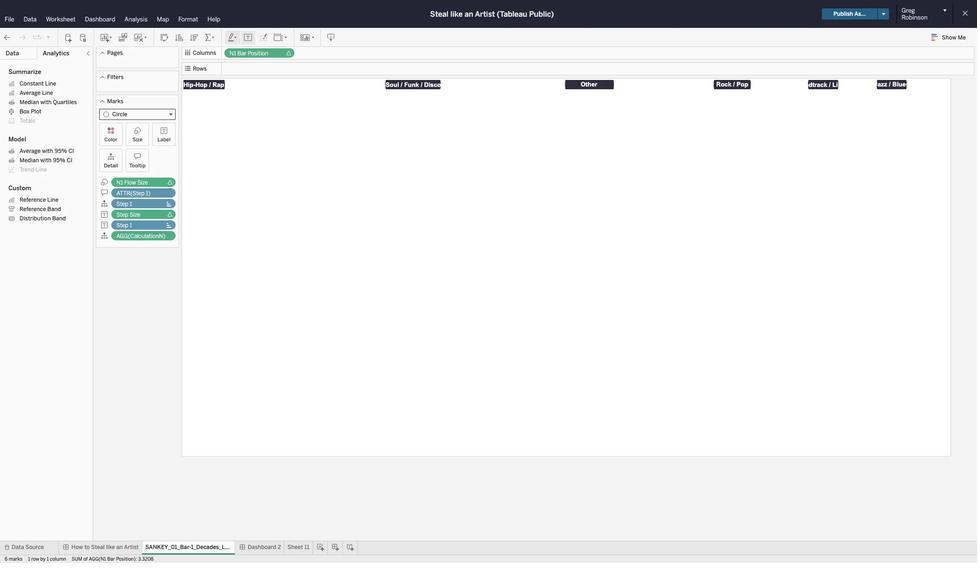 Task type: describe. For each thing, give the bounding box(es) containing it.
duplicate image
[[118, 33, 128, 42]]

sheet 11
[[288, 545, 309, 551]]

n1 flow size
[[116, 180, 148, 186]]

attr(step
[[116, 190, 145, 197]]

2 vertical spatial data
[[12, 545, 24, 551]]

totals image
[[204, 33, 216, 42]]

pages
[[107, 50, 123, 56]]

2 step from the top
[[116, 212, 128, 218]]

3.3208
[[138, 557, 154, 563]]

(tableau
[[497, 10, 527, 18]]

band for distribution band
[[52, 216, 66, 222]]

how to steal like an artist
[[71, 545, 139, 551]]

show me button
[[927, 30, 974, 45]]

n1 for n1 flow size
[[116, 180, 123, 186]]

95% for average with 95% ci
[[55, 148, 67, 155]]

dashboard for dashboard 2
[[248, 545, 276, 551]]

1 down step size
[[130, 223, 132, 229]]

clear sheet image
[[133, 33, 148, 42]]

show me
[[942, 34, 966, 41]]

2
[[278, 545, 281, 551]]

file
[[5, 16, 14, 23]]

sankey_01_bar-1_decades_label
[[145, 545, 236, 551]]

marks
[[107, 98, 123, 105]]

ci for average with 95% ci
[[68, 148, 74, 155]]

highlight image
[[227, 33, 238, 42]]

publish
[[833, 11, 853, 17]]

replay animation image
[[46, 34, 51, 40]]

analysis
[[124, 16, 148, 23]]

6
[[5, 557, 8, 563]]

sheet
[[288, 545, 303, 551]]

tooltip
[[129, 163, 146, 169]]

to
[[84, 545, 90, 551]]

1 right by
[[47, 557, 49, 563]]

rows
[[193, 66, 207, 72]]

distribution band
[[20, 216, 66, 222]]

line for constant line
[[45, 81, 56, 87]]

6 marks
[[5, 557, 22, 563]]

new data source image
[[64, 33, 73, 42]]

0 vertical spatial size
[[132, 137, 142, 143]]

sankey_01_bar-
[[145, 545, 191, 551]]

steal like an artist (tableau public)
[[430, 10, 554, 18]]

label
[[157, 137, 170, 143]]

n1 for n1 bar position
[[230, 50, 236, 57]]

median with 95% ci
[[20, 157, 72, 164]]

totals
[[20, 118, 35, 124]]

columns
[[193, 50, 216, 56]]

0 horizontal spatial steal
[[91, 545, 105, 551]]

n1 bar position
[[230, 50, 268, 57]]

1 horizontal spatial an
[[464, 10, 473, 18]]

download image
[[326, 33, 336, 42]]

undo image
[[3, 33, 12, 42]]

sum
[[72, 557, 82, 563]]

color
[[104, 137, 117, 143]]

summarize
[[8, 68, 41, 75]]

new worksheet image
[[100, 33, 113, 42]]

line for reference line
[[47, 197, 58, 204]]

reference for reference band
[[20, 206, 46, 213]]

distribution
[[20, 216, 51, 222]]

constant
[[20, 81, 44, 87]]

redo image
[[18, 33, 27, 42]]

format workbook image
[[258, 33, 268, 42]]

1_decades_label
[[191, 545, 236, 551]]

worksheet
[[46, 16, 76, 23]]

marks
[[9, 557, 22, 563]]

1 vertical spatial like
[[106, 545, 115, 551]]

with for median with quartiles
[[40, 99, 51, 106]]

by
[[40, 557, 46, 563]]

line for average line
[[42, 90, 53, 96]]

0 horizontal spatial an
[[116, 545, 123, 551]]

quartiles
[[53, 99, 77, 106]]



Task type: locate. For each thing, give the bounding box(es) containing it.
publish as...
[[833, 11, 866, 17]]

position
[[248, 50, 268, 57]]

1 step 1 from the top
[[116, 201, 132, 208]]

0 horizontal spatial like
[[106, 545, 115, 551]]

1 step from the top
[[116, 201, 128, 208]]

filters
[[107, 74, 124, 81]]

median
[[20, 99, 39, 106], [20, 157, 39, 164]]

steal
[[430, 10, 448, 18], [91, 545, 105, 551]]

ci up 'median with 95% ci'
[[68, 148, 74, 155]]

1 vertical spatial artist
[[124, 545, 139, 551]]

0 vertical spatial n1
[[230, 50, 236, 57]]

model
[[8, 136, 26, 143]]

0 horizontal spatial bar
[[107, 557, 115, 563]]

average line
[[20, 90, 53, 96]]

1 down "attr(step"
[[130, 201, 132, 208]]

1 vertical spatial average
[[20, 148, 41, 155]]

0 vertical spatial average
[[20, 90, 41, 96]]

average down constant
[[20, 90, 41, 96]]

0 vertical spatial with
[[40, 99, 51, 106]]

replay animation image
[[33, 33, 42, 42]]

dashboard
[[85, 16, 115, 23], [248, 545, 276, 551]]

1 horizontal spatial like
[[450, 10, 463, 18]]

with for median with 95% ci
[[40, 157, 51, 164]]

1 vertical spatial an
[[116, 545, 123, 551]]

1
[[130, 201, 132, 208], [130, 223, 132, 229], [28, 557, 30, 563], [47, 557, 49, 563]]

of
[[83, 557, 88, 563]]

size down attr(step 1)
[[130, 212, 140, 218]]

analytics
[[43, 50, 69, 57]]

with down average with 95% ci on the top
[[40, 157, 51, 164]]

1 vertical spatial step
[[116, 212, 128, 218]]

box plot
[[20, 109, 41, 115]]

0 vertical spatial data
[[24, 16, 37, 23]]

sum of agg(n1 bar position): 3.3208
[[72, 557, 154, 563]]

constant line
[[20, 81, 56, 87]]

0 vertical spatial step 1
[[116, 201, 132, 208]]

1 vertical spatial ci
[[67, 157, 72, 164]]

0 horizontal spatial n1
[[116, 180, 123, 186]]

1 vertical spatial band
[[52, 216, 66, 222]]

step
[[116, 201, 128, 208], [116, 212, 128, 218], [116, 223, 128, 229]]

public)
[[529, 10, 554, 18]]

1 horizontal spatial dashboard
[[248, 545, 276, 551]]

bar down how to steal like an artist
[[107, 557, 115, 563]]

dashboard 2
[[248, 545, 281, 551]]

bar left position
[[237, 50, 247, 57]]

detail
[[104, 163, 118, 169]]

1 vertical spatial size
[[137, 180, 148, 186]]

trend line
[[20, 167, 47, 173]]

bar
[[237, 50, 247, 57], [107, 557, 115, 563]]

data down undo image
[[6, 50, 19, 57]]

reference
[[20, 197, 46, 204], [20, 206, 46, 213]]

0 vertical spatial artist
[[475, 10, 495, 18]]

reference up reference band
[[20, 197, 46, 204]]

average with 95% ci
[[20, 148, 74, 155]]

average down model
[[20, 148, 41, 155]]

swap rows and columns image
[[160, 33, 169, 42]]

median up the trend
[[20, 157, 39, 164]]

line down 'median with 95% ci'
[[36, 167, 47, 173]]

1 vertical spatial data
[[6, 50, 19, 57]]

1 horizontal spatial artist
[[475, 10, 495, 18]]

reference for reference line
[[20, 197, 46, 204]]

average
[[20, 90, 41, 96], [20, 148, 41, 155]]

ci for median with 95% ci
[[67, 157, 72, 164]]

how
[[71, 545, 83, 551]]

row
[[31, 557, 39, 563]]

ci down average with 95% ci on the top
[[67, 157, 72, 164]]

band for reference band
[[47, 206, 61, 213]]

publish as... button
[[822, 8, 877, 20]]

box
[[20, 109, 29, 115]]

1 vertical spatial with
[[42, 148, 53, 155]]

size up 1)
[[137, 180, 148, 186]]

0 vertical spatial bar
[[237, 50, 247, 57]]

greg
[[902, 7, 915, 14]]

band
[[47, 206, 61, 213], [52, 216, 66, 222]]

data up marks
[[12, 545, 24, 551]]

reference up distribution
[[20, 206, 46, 213]]

1 vertical spatial bar
[[107, 557, 115, 563]]

size up "tooltip"
[[132, 137, 142, 143]]

step down "attr(step"
[[116, 212, 128, 218]]

2 average from the top
[[20, 148, 41, 155]]

2 vertical spatial size
[[130, 212, 140, 218]]

1 vertical spatial dashboard
[[248, 545, 276, 551]]

attr(step 1)
[[116, 190, 150, 197]]

robinson
[[902, 14, 928, 21]]

flow
[[124, 180, 136, 186]]

step size
[[116, 212, 140, 218]]

step 1
[[116, 201, 132, 208], [116, 223, 132, 229]]

line up reference band
[[47, 197, 58, 204]]

help
[[208, 16, 220, 23]]

2 vertical spatial with
[[40, 157, 51, 164]]

line up average line
[[45, 81, 56, 87]]

1 horizontal spatial steal
[[430, 10, 448, 18]]

1 row by 1 column
[[28, 557, 66, 563]]

like
[[450, 10, 463, 18], [106, 545, 115, 551]]

collapse image
[[85, 51, 91, 56]]

95% for median with 95% ci
[[53, 157, 65, 164]]

artist left (tableau
[[475, 10, 495, 18]]

0 vertical spatial steal
[[430, 10, 448, 18]]

1)
[[146, 190, 150, 197]]

median up box plot
[[20, 99, 39, 106]]

0 horizontal spatial artist
[[124, 545, 139, 551]]

band up distribution band
[[47, 206, 61, 213]]

2 reference from the top
[[20, 206, 46, 213]]

pause auto updates image
[[79, 33, 88, 42]]

0 vertical spatial median
[[20, 99, 39, 106]]

1 left row
[[28, 557, 30, 563]]

me
[[958, 34, 966, 41]]

0 vertical spatial 95%
[[55, 148, 67, 155]]

1 vertical spatial reference
[[20, 206, 46, 213]]

show/hide cards image
[[300, 33, 315, 42]]

95%
[[55, 148, 67, 155], [53, 157, 65, 164]]

1 vertical spatial 95%
[[53, 157, 65, 164]]

with for average with 95% ci
[[42, 148, 53, 155]]

2 step 1 from the top
[[116, 223, 132, 229]]

0 horizontal spatial dashboard
[[85, 16, 115, 23]]

0 vertical spatial an
[[464, 10, 473, 18]]

median with quartiles
[[20, 99, 77, 106]]

agg(calculationn)
[[116, 233, 165, 240]]

median for median with quartiles
[[20, 99, 39, 106]]

1 horizontal spatial bar
[[237, 50, 247, 57]]

n1 down highlight icon
[[230, 50, 236, 57]]

2 vertical spatial step
[[116, 223, 128, 229]]

0 vertical spatial step
[[116, 201, 128, 208]]

plot
[[31, 109, 41, 115]]

step down step size
[[116, 223, 128, 229]]

line up median with quartiles
[[42, 90, 53, 96]]

dashboard up the new worksheet image
[[85, 16, 115, 23]]

average for average with 95% ci
[[20, 148, 41, 155]]

map
[[157, 16, 169, 23]]

average for average line
[[20, 90, 41, 96]]

an up "position):"
[[116, 545, 123, 551]]

an left (tableau
[[464, 10, 473, 18]]

median for median with 95% ci
[[20, 157, 39, 164]]

0 vertical spatial dashboard
[[85, 16, 115, 23]]

trend
[[20, 167, 34, 173]]

source
[[25, 545, 44, 551]]

1 reference from the top
[[20, 197, 46, 204]]

1 vertical spatial step 1
[[116, 223, 132, 229]]

band down reference band
[[52, 216, 66, 222]]

95% up 'median with 95% ci'
[[55, 148, 67, 155]]

format
[[178, 16, 198, 23]]

data
[[24, 16, 37, 23], [6, 50, 19, 57], [12, 545, 24, 551]]

agg(n1
[[89, 557, 106, 563]]

n1
[[230, 50, 236, 57], [116, 180, 123, 186]]

artist up "position):"
[[124, 545, 139, 551]]

an
[[464, 10, 473, 18], [116, 545, 123, 551]]

reference band
[[20, 206, 61, 213]]

n1 left flow
[[116, 180, 123, 186]]

fit image
[[273, 33, 288, 42]]

dashboard for dashboard
[[85, 16, 115, 23]]

position):
[[116, 557, 137, 563]]

as...
[[854, 11, 866, 17]]

0 vertical spatial reference
[[20, 197, 46, 204]]

0 vertical spatial ci
[[68, 148, 74, 155]]

0 vertical spatial band
[[47, 206, 61, 213]]

greg robinson
[[902, 7, 928, 21]]

hide mark labels image
[[244, 33, 253, 42]]

marks. press enter to open the view data window.. use arrow keys to navigate data visualization elements. image
[[183, 80, 949, 89]]

show
[[942, 34, 956, 41]]

1 vertical spatial n1
[[116, 180, 123, 186]]

step 1 down step size
[[116, 223, 132, 229]]

95% down average with 95% ci on the top
[[53, 157, 65, 164]]

data up replay animation icon
[[24, 16, 37, 23]]

1 average from the top
[[20, 90, 41, 96]]

size
[[132, 137, 142, 143], [137, 180, 148, 186], [130, 212, 140, 218]]

with up 'median with 95% ci'
[[42, 148, 53, 155]]

1 median from the top
[[20, 99, 39, 106]]

1 vertical spatial steal
[[91, 545, 105, 551]]

custom
[[8, 185, 31, 192]]

sort step 1 descending by n1 bar position image
[[190, 33, 199, 42]]

1 vertical spatial median
[[20, 157, 39, 164]]

11
[[304, 545, 309, 551]]

column
[[50, 557, 66, 563]]

sort step 1 ascending by n1 bar position image
[[175, 33, 184, 42]]

2 median from the top
[[20, 157, 39, 164]]

step 1 up step size
[[116, 201, 132, 208]]

line
[[45, 81, 56, 87], [42, 90, 53, 96], [36, 167, 47, 173], [47, 197, 58, 204]]

artist
[[475, 10, 495, 18], [124, 545, 139, 551]]

with
[[40, 99, 51, 106], [42, 148, 53, 155], [40, 157, 51, 164]]

step up step size
[[116, 201, 128, 208]]

data source
[[12, 545, 44, 551]]

line for trend line
[[36, 167, 47, 173]]

dashboard left 2 on the bottom left
[[248, 545, 276, 551]]

3 step from the top
[[116, 223, 128, 229]]

0 vertical spatial like
[[450, 10, 463, 18]]

1 horizontal spatial n1
[[230, 50, 236, 57]]

with down average line
[[40, 99, 51, 106]]

reference line
[[20, 197, 58, 204]]

ci
[[68, 148, 74, 155], [67, 157, 72, 164]]



Task type: vqa. For each thing, say whether or not it's contained in the screenshot.
SEE ALL TRENDING element
no



